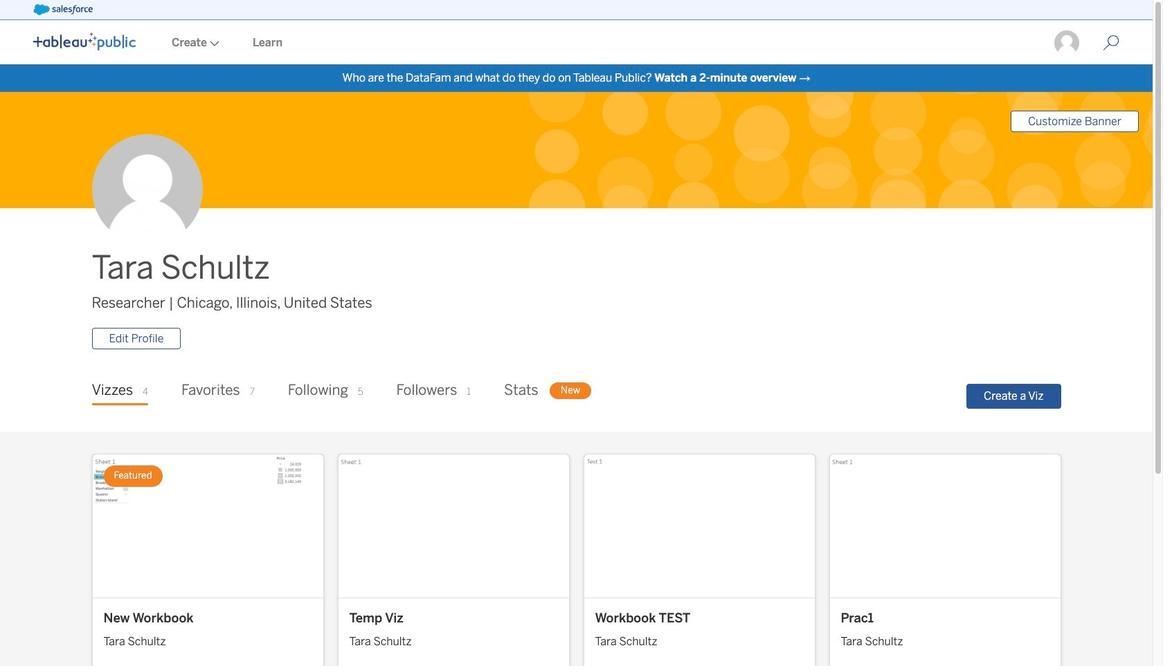 Task type: locate. For each thing, give the bounding box(es) containing it.
logo image
[[33, 33, 136, 51]]

2 workbook thumbnail image from the left
[[338, 455, 569, 598]]

workbook thumbnail image
[[92, 455, 323, 598], [338, 455, 569, 598], [584, 455, 815, 598], [830, 455, 1061, 598]]

avatar image
[[92, 135, 203, 245]]

1 workbook thumbnail image from the left
[[92, 455, 323, 598]]

salesforce logo image
[[33, 4, 93, 15]]

featured element
[[104, 466, 163, 487]]

go to search image
[[1087, 35, 1137, 51]]

3 workbook thumbnail image from the left
[[584, 455, 815, 598]]



Task type: vqa. For each thing, say whether or not it's contained in the screenshot.
The Featured element
yes



Task type: describe. For each thing, give the bounding box(es) containing it.
create image
[[207, 41, 220, 46]]

4 workbook thumbnail image from the left
[[830, 455, 1061, 598]]

tara.schultz image
[[1053, 29, 1081, 57]]



